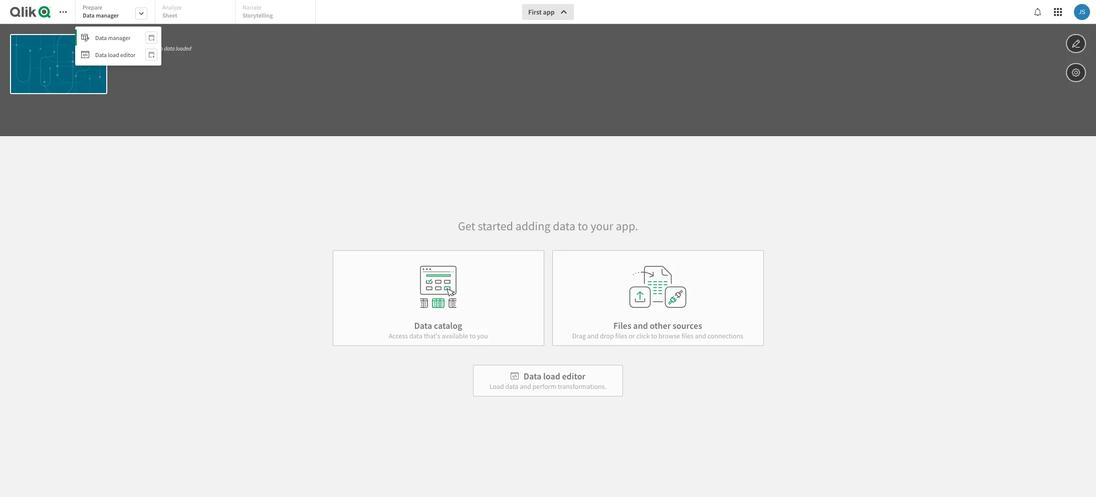 Task type: describe. For each thing, give the bounding box(es) containing it.
catalog
[[434, 320, 463, 332]]

prepare data manager
[[83, 4, 119, 19]]

app.
[[616, 218, 638, 234]]

edit image
[[1072, 38, 1081, 50]]

to inside data catalog access data that's available to you
[[470, 332, 476, 341]]

adding
[[516, 218, 551, 234]]

first app data last loaded: no data loaded first app
[[117, 34, 192, 65]]

data catalog access data that's available to you
[[389, 320, 488, 341]]

your
[[591, 218, 614, 234]]

2 vertical spatial app
[[131, 56, 143, 65]]

data right load
[[524, 371, 542, 382]]

data inside data catalog access data that's available to you
[[414, 320, 432, 332]]

connections
[[708, 332, 744, 341]]

and right 'drag'
[[588, 332, 599, 341]]

and left the perform
[[520, 382, 531, 391]]

data inside data catalog access data that's available to you
[[409, 332, 423, 341]]

data inside first app data last loaded: no data loaded first app
[[164, 45, 175, 52]]

1 vertical spatial data load editor
[[524, 371, 586, 382]]

get
[[458, 218, 476, 234]]

sources
[[673, 320, 702, 332]]

1 horizontal spatial editor
[[562, 371, 586, 382]]

or
[[629, 332, 635, 341]]

data inside first app data last loaded: no data loaded first app
[[117, 45, 128, 52]]

2 files from the left
[[682, 332, 694, 341]]

application image
[[81, 51, 89, 59]]

and left connections
[[695, 332, 706, 341]]

manager inside prepare data manager
[[96, 12, 119, 19]]

that's
[[424, 332, 441, 341]]

to inside files and other sources drag and drop files or click to browse files and connections
[[651, 332, 657, 341]]

data right application 'image'
[[95, 51, 107, 58]]

data inside prepare data manager
[[83, 12, 95, 19]]

browse
[[659, 332, 680, 341]]

data load editor button
[[75, 47, 162, 63]]

manager inside data manager button
[[108, 34, 130, 41]]

other
[[650, 320, 671, 332]]

1 files from the left
[[616, 332, 628, 341]]

data load editor
              - open in new tab image
[[148, 51, 154, 59]]

get started adding data to your app.
[[458, 218, 638, 234]]

app for first app data last loaded: no data loaded first app
[[132, 34, 144, 43]]

first for first app data last loaded: no data loaded first app
[[117, 34, 131, 43]]

started
[[478, 218, 513, 234]]

files
[[614, 320, 632, 332]]



Task type: vqa. For each thing, say whether or not it's contained in the screenshot.
that's
yes



Task type: locate. For each thing, give the bounding box(es) containing it.
app inside button
[[543, 8, 555, 17]]

manager up data load editor button
[[108, 34, 130, 41]]

and right files
[[633, 320, 648, 332]]

first app button
[[522, 4, 574, 20]]

data left that's
[[409, 332, 423, 341]]

2 horizontal spatial to
[[651, 332, 657, 341]]

0 horizontal spatial data load editor
[[95, 51, 135, 58]]

last
[[129, 45, 138, 52]]

data down prepare
[[83, 12, 95, 19]]

data right load
[[506, 382, 519, 391]]

1 horizontal spatial to
[[578, 218, 588, 234]]

data manager button
[[75, 30, 162, 46]]

data
[[164, 45, 175, 52], [553, 218, 576, 234], [409, 332, 423, 341], [506, 382, 519, 391]]

drag
[[572, 332, 586, 341]]

data right data manager icon
[[95, 34, 107, 41]]

transformations.
[[558, 382, 607, 391]]

manager down prepare
[[96, 12, 119, 19]]

load inside button
[[108, 51, 119, 58]]

0 vertical spatial app
[[543, 8, 555, 17]]

1 vertical spatial editor
[[562, 371, 586, 382]]

0 vertical spatial data load editor
[[95, 51, 135, 58]]

you
[[477, 332, 488, 341]]

prepare
[[83, 4, 102, 11]]

editor right the perform
[[562, 371, 586, 382]]

0 horizontal spatial editor
[[120, 51, 135, 58]]

0 horizontal spatial load
[[108, 51, 119, 58]]

access
[[389, 332, 408, 341]]

first inside button
[[528, 8, 542, 17]]

0 vertical spatial manager
[[96, 12, 119, 19]]

get started adding data to your app. application
[[0, 0, 1097, 498]]

files
[[616, 332, 628, 341], [682, 332, 694, 341]]

data right no
[[164, 45, 175, 52]]

1 horizontal spatial data load editor
[[524, 371, 586, 382]]

and
[[633, 320, 648, 332], [588, 332, 599, 341], [695, 332, 706, 341], [520, 382, 531, 391]]

to left your
[[578, 218, 588, 234]]

editor down data manager button
[[120, 51, 135, 58]]

files left or
[[616, 332, 628, 341]]

data
[[83, 12, 95, 19], [95, 34, 107, 41], [117, 45, 128, 52], [95, 51, 107, 58], [414, 320, 432, 332], [524, 371, 542, 382]]

data manager
[[95, 34, 130, 41]]

loaded:
[[139, 45, 156, 52]]

editor inside button
[[120, 51, 135, 58]]

to left you
[[470, 332, 476, 341]]

0 horizontal spatial files
[[616, 332, 628, 341]]

1 horizontal spatial load
[[543, 371, 561, 382]]

0 vertical spatial editor
[[120, 51, 135, 58]]

0 horizontal spatial to
[[470, 332, 476, 341]]

drop
[[600, 332, 614, 341]]

1 vertical spatial load
[[543, 371, 561, 382]]

data left catalog
[[414, 320, 432, 332]]

app for first app
[[543, 8, 555, 17]]

to right "click"
[[651, 332, 657, 341]]

0 vertical spatial load
[[108, 51, 119, 58]]

load
[[490, 382, 504, 391]]

data left last
[[117, 45, 128, 52]]

first
[[528, 8, 542, 17], [117, 34, 131, 43], [117, 56, 130, 65]]

1 vertical spatial app
[[132, 34, 144, 43]]

2 vertical spatial first
[[117, 56, 130, 65]]

1 vertical spatial first
[[117, 34, 131, 43]]

perform
[[533, 382, 557, 391]]

files right browse
[[682, 332, 694, 341]]

toolbar
[[0, 0, 1097, 136]]

to
[[578, 218, 588, 234], [470, 332, 476, 341], [651, 332, 657, 341]]

app options image
[[1072, 67, 1081, 79]]

data right adding
[[553, 218, 576, 234]]

1 vertical spatial manager
[[108, 34, 130, 41]]

loaded
[[176, 45, 192, 52]]

click
[[637, 332, 650, 341]]

app
[[543, 8, 555, 17], [132, 34, 144, 43], [131, 56, 143, 65]]

available
[[442, 332, 468, 341]]

toolbar containing first app
[[0, 0, 1097, 136]]

editor
[[120, 51, 135, 58], [562, 371, 586, 382]]

files and other sources drag and drop files or click to browse files and connections
[[572, 320, 744, 341]]

load
[[108, 51, 119, 58], [543, 371, 561, 382]]

first for first app
[[528, 8, 542, 17]]

data manager
              - open in new tab image
[[148, 34, 154, 42]]

no
[[157, 45, 163, 52]]

first app
[[528, 8, 555, 17]]

manager
[[96, 12, 119, 19], [108, 34, 130, 41]]

data load editor down 'drag'
[[524, 371, 586, 382]]

data manager image
[[81, 34, 89, 42]]

0 vertical spatial first
[[528, 8, 542, 17]]

data load editor
[[95, 51, 135, 58], [524, 371, 586, 382]]

data load editor down data manager
[[95, 51, 135, 58]]

data load editor inside button
[[95, 51, 135, 58]]

load data and perform transformations.
[[490, 382, 607, 391]]

1 horizontal spatial files
[[682, 332, 694, 341]]



